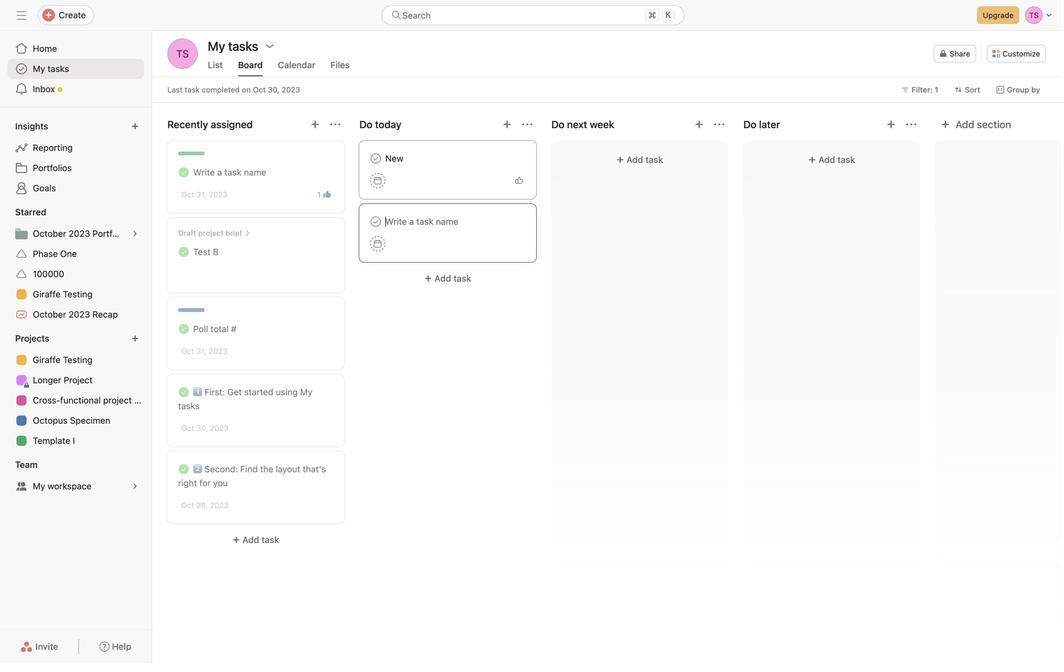 Task type: describe. For each thing, give the bounding box(es) containing it.
new
[[385, 153, 403, 164]]

help
[[112, 641, 131, 652]]

sort button
[[949, 81, 986, 99]]

october 2023 recap link
[[8, 304, 144, 325]]

completed checkbox for write a task name
[[176, 165, 191, 180]]

more section actions image for do next week
[[714, 119, 724, 129]]

1️⃣
[[193, 387, 202, 397]]

customize button
[[987, 45, 1046, 63]]

completed checkbox for poll
[[176, 322, 191, 337]]

insights element
[[0, 115, 152, 201]]

1 button
[[315, 188, 334, 201]]

hide sidebar image
[[16, 10, 27, 20]]

add section
[[956, 118, 1011, 130]]

write
[[193, 167, 215, 177]]

add section button
[[935, 113, 1016, 136]]

my for my workspace
[[33, 481, 45, 491]]

2️⃣
[[193, 464, 202, 474]]

poll total #
[[193, 324, 237, 334]]

goals link
[[8, 178, 144, 198]]

get
[[227, 387, 242, 397]]

invite button
[[12, 635, 66, 658]]

add task image for do later
[[886, 119, 896, 129]]

testing inside starred element
[[63, 289, 93, 299]]

new insights image
[[131, 123, 139, 130]]

one
[[60, 249, 77, 259]]

ts button
[[167, 39, 198, 69]]

do
[[551, 118, 565, 130]]

add inside 'button'
[[956, 118, 974, 130]]

tasks inside 1️⃣ first: get started using my tasks
[[178, 401, 200, 411]]

filter: 1
[[912, 85, 938, 94]]

2023 down a
[[209, 190, 227, 199]]

giraffe testing for giraffe testing 'link' in starred element
[[33, 289, 93, 299]]

add task image for do next week
[[694, 119, 704, 129]]

oct down the poll on the left of page
[[181, 347, 194, 356]]

group by
[[1007, 85, 1040, 94]]

october for october 2023 recap
[[33, 309, 66, 320]]

oct down "1️⃣"
[[181, 424, 194, 433]]

1 inside button
[[317, 190, 321, 199]]

oct 30, 2023 button for right
[[181, 501, 229, 510]]

functional
[[60, 395, 101, 406]]

completed checkbox for test
[[176, 244, 191, 260]]

the
[[260, 464, 273, 474]]

october for october 2023 portfolio
[[33, 228, 66, 239]]

2023 up phase one 'link'
[[69, 228, 90, 239]]

upgrade button
[[977, 6, 1019, 24]]

add task image for recently assigned
[[310, 119, 320, 129]]

phase
[[33, 249, 58, 259]]

template i link
[[8, 431, 144, 451]]

for
[[199, 478, 211, 488]]

find
[[240, 464, 258, 474]]

my tasks
[[33, 63, 69, 74]]

0 likes. click to like this task image
[[515, 177, 523, 184]]

show options image
[[265, 41, 275, 51]]

0 horizontal spatial project
[[103, 395, 132, 406]]

team
[[15, 460, 38, 470]]

octopus specimen link
[[8, 411, 144, 431]]

invite
[[35, 641, 58, 652]]

group by button
[[991, 81, 1046, 99]]

that's
[[303, 464, 326, 474]]

longer project link
[[8, 370, 144, 390]]

portfolios
[[33, 163, 72, 173]]

share button
[[934, 45, 976, 63]]

2 oct 31, 2023 button from the top
[[181, 347, 227, 356]]

0 vertical spatial project
[[198, 229, 223, 237]]

Search tasks, projects, and more text field
[[382, 5, 685, 25]]

projects button
[[13, 330, 61, 347]]

completed image for test b
[[176, 244, 191, 260]]

1 inside dropdown button
[[935, 85, 938, 94]]

using
[[276, 387, 298, 397]]

my for my tasks
[[33, 63, 45, 74]]

next week
[[567, 118, 614, 130]]

b
[[213, 247, 219, 257]]

global element
[[0, 31, 152, 107]]

my inside 1️⃣ first: get started using my tasks
[[300, 387, 313, 397]]

completed image
[[176, 165, 191, 180]]

#
[[231, 324, 237, 334]]

october 2023 portfolio
[[33, 228, 127, 239]]

see details, october 2023 portfolio image
[[131, 230, 139, 237]]

2 mark complete checkbox from the top
[[368, 214, 383, 229]]

last
[[167, 85, 183, 94]]

2023 down first:
[[210, 424, 229, 433]]

tasks inside "link"
[[48, 63, 69, 74]]

name
[[244, 167, 266, 177]]

2023 down "you"
[[210, 501, 229, 510]]

2023 left recap
[[69, 309, 90, 320]]

share
[[950, 49, 970, 58]]

starred
[[15, 207, 46, 217]]

giraffe testing link inside starred element
[[8, 284, 144, 304]]

customize
[[1003, 49, 1040, 58]]

total
[[210, 324, 229, 334]]

files link
[[331, 60, 350, 76]]

home
[[33, 43, 57, 54]]

octopus specimen
[[33, 415, 110, 426]]

brief
[[226, 229, 242, 237]]

oct down completed icon
[[181, 190, 194, 199]]

recently assigned
[[167, 118, 253, 130]]

project
[[64, 375, 93, 385]]

portfolio
[[92, 228, 127, 239]]

my tasks
[[208, 39, 258, 53]]

i
[[73, 436, 75, 446]]

completed
[[202, 85, 240, 94]]

upgrade
[[983, 11, 1014, 20]]

k
[[666, 10, 671, 20]]

2 31, from the top
[[196, 347, 207, 356]]

home link
[[8, 39, 144, 59]]

oct right on
[[253, 85, 266, 94]]

100000
[[33, 269, 64, 279]]

goals
[[33, 183, 56, 193]]

template i
[[33, 436, 75, 446]]

files
[[331, 60, 350, 70]]

completed image for poll total #
[[176, 322, 191, 337]]

list
[[208, 60, 223, 70]]



Task type: vqa. For each thing, say whether or not it's contained in the screenshot.
Oct 31, 2023 dropdown button
yes



Task type: locate. For each thing, give the bounding box(es) containing it.
0 vertical spatial mark complete checkbox
[[368, 151, 383, 166]]

my right using
[[300, 387, 313, 397]]

team button
[[13, 456, 49, 474]]

october up phase
[[33, 228, 66, 239]]

1 add task image from the left
[[310, 119, 320, 129]]

1 vertical spatial 1
[[317, 190, 321, 199]]

oct 30, 2023 down "1️⃣"
[[181, 424, 229, 433]]

giraffe inside starred element
[[33, 289, 60, 299]]

october up projects popup button
[[33, 309, 66, 320]]

portfolios link
[[8, 158, 144, 178]]

1 add task image from the left
[[502, 119, 512, 129]]

completed image left 2️⃣
[[176, 462, 191, 477]]

1 vertical spatial oct 31, 2023 button
[[181, 347, 227, 356]]

completed image left the poll on the left of page
[[176, 322, 191, 337]]

insights
[[15, 121, 48, 131]]

completed checkbox left "1️⃣"
[[176, 385, 191, 400]]

draft project brief
[[178, 229, 242, 237]]

Completed checkbox
[[176, 244, 191, 260], [176, 322, 191, 337]]

tasks down home
[[48, 63, 69, 74]]

1 oct 30, 2023 button from the top
[[181, 424, 229, 433]]

filter:
[[912, 85, 933, 94]]

add task image left do
[[502, 119, 512, 129]]

30, down "for" at the bottom
[[196, 501, 208, 510]]

1️⃣ first: get started using my tasks
[[178, 387, 313, 411]]

filter: 1 button
[[896, 81, 944, 99]]

0 vertical spatial oct 31, 2023 button
[[181, 190, 227, 199]]

completed checkbox left 2️⃣
[[176, 462, 191, 477]]

30, for 1️⃣ first: get started using my tasks
[[196, 424, 208, 433]]

board link
[[238, 60, 263, 76]]

add task image
[[502, 119, 512, 129], [886, 119, 896, 129]]

1 horizontal spatial 1
[[935, 85, 938, 94]]

30, for 2️⃣ second: find the layout that's right for you
[[196, 501, 208, 510]]

oct 31, 2023 button down the poll on the left of page
[[181, 347, 227, 356]]

0 horizontal spatial 1
[[317, 190, 321, 199]]

more section actions image down 'filter: 1' dropdown button
[[906, 119, 917, 129]]

plan
[[134, 395, 151, 406]]

1 mark complete checkbox from the top
[[368, 151, 383, 166]]

second:
[[205, 464, 238, 474]]

completed checkbox for 2️⃣ second: find the layout that's right for you
[[176, 462, 191, 477]]

4 more section actions image from the left
[[906, 119, 917, 129]]

write a task name
[[193, 167, 266, 177]]

1 vertical spatial october
[[33, 309, 66, 320]]

2 testing from the top
[[63, 355, 93, 365]]

template
[[33, 436, 70, 446]]

reporting link
[[8, 138, 144, 158]]

oct 30, 2023 button down "for" at the bottom
[[181, 501, 229, 510]]

1 vertical spatial oct 30, 2023
[[181, 501, 229, 510]]

draft
[[178, 229, 196, 237]]

oct 30, 2023 button
[[181, 424, 229, 433], [181, 501, 229, 510]]

Mark complete checkbox
[[368, 151, 383, 166], [368, 214, 383, 229]]

october 2023 portfolio link
[[8, 224, 144, 244]]

more section actions image for do today
[[522, 119, 532, 129]]

1 vertical spatial 31,
[[196, 347, 207, 356]]

oct
[[253, 85, 266, 94], [181, 190, 194, 199], [181, 347, 194, 356], [181, 424, 194, 433], [181, 501, 194, 510]]

completed checkbox left "test"
[[176, 244, 191, 260]]

0 vertical spatial tasks
[[48, 63, 69, 74]]

add task image down calendar 'link'
[[310, 119, 320, 129]]

tasks down "1️⃣"
[[178, 401, 200, 411]]

completed image for 1️⃣ first: get started using my tasks
[[176, 385, 191, 400]]

1 vertical spatial mark complete checkbox
[[368, 214, 383, 229]]

project up b
[[198, 229, 223, 237]]

inbox link
[[8, 79, 144, 99]]

1 oct 30, 2023 from the top
[[181, 424, 229, 433]]

2 add task image from the left
[[694, 119, 704, 129]]

longer
[[33, 375, 61, 385]]

3 more section actions image from the left
[[714, 119, 724, 129]]

giraffe testing up october 2023 recap
[[33, 289, 93, 299]]

0 vertical spatial testing
[[63, 289, 93, 299]]

31, down the poll on the left of page
[[196, 347, 207, 356]]

recap
[[92, 309, 118, 320]]

0 horizontal spatial add task image
[[310, 119, 320, 129]]

add task image left do later
[[694, 119, 704, 129]]

section
[[977, 118, 1011, 130]]

0 horizontal spatial tasks
[[48, 63, 69, 74]]

calendar link
[[278, 60, 315, 76]]

phase one link
[[8, 244, 144, 264]]

create button
[[38, 5, 94, 25]]

0 vertical spatial completed checkbox
[[176, 165, 191, 180]]

0 vertical spatial oct 30, 2023 button
[[181, 424, 229, 433]]

oct 30, 2023 down "for" at the bottom
[[181, 501, 229, 510]]

giraffe up longer
[[33, 355, 60, 365]]

0 vertical spatial oct 31, 2023
[[181, 190, 227, 199]]

0 horizontal spatial add task image
[[502, 119, 512, 129]]

do later
[[743, 118, 780, 130]]

2 add task image from the left
[[886, 119, 896, 129]]

on
[[242, 85, 251, 94]]

Completed checkbox
[[176, 165, 191, 180], [176, 385, 191, 400], [176, 462, 191, 477]]

2 oct 31, 2023 from the top
[[181, 347, 227, 356]]

1 vertical spatial oct 31, 2023
[[181, 347, 227, 356]]

1 vertical spatial my
[[300, 387, 313, 397]]

1 oct 31, 2023 button from the top
[[181, 190, 227, 199]]

add task button
[[559, 148, 721, 171], [751, 148, 913, 171], [359, 267, 536, 290], [167, 529, 344, 551]]

you
[[213, 478, 228, 488]]

30,
[[268, 85, 279, 94], [196, 424, 208, 433], [196, 501, 208, 510]]

longer project
[[33, 375, 93, 385]]

2 vertical spatial my
[[33, 481, 45, 491]]

teams element
[[0, 454, 152, 499]]

more section actions image for do later
[[906, 119, 917, 129]]

right
[[178, 478, 197, 488]]

0 vertical spatial 30,
[[268, 85, 279, 94]]

Write a task name text field
[[370, 215, 526, 229]]

2 vertical spatial 30,
[[196, 501, 208, 510]]

2 vertical spatial completed checkbox
[[176, 462, 191, 477]]

1 vertical spatial 30,
[[196, 424, 208, 433]]

add task image down 'filter: 1' dropdown button
[[886, 119, 896, 129]]

2 more section actions image from the left
[[522, 119, 532, 129]]

1 vertical spatial giraffe
[[33, 355, 60, 365]]

started
[[244, 387, 273, 397]]

do today
[[359, 118, 401, 130]]

more section actions image left do today
[[330, 119, 340, 129]]

1 more section actions image from the left
[[330, 119, 340, 129]]

2 oct 30, 2023 from the top
[[181, 501, 229, 510]]

1 giraffe testing link from the top
[[8, 284, 144, 304]]

0 vertical spatial giraffe
[[33, 289, 60, 299]]

do next week
[[551, 118, 614, 130]]

project left plan
[[103, 395, 132, 406]]

1 horizontal spatial add task image
[[694, 119, 704, 129]]

0 vertical spatial my
[[33, 63, 45, 74]]

oct 31, 2023 down write
[[181, 190, 227, 199]]

cross-
[[33, 395, 60, 406]]

sort
[[965, 85, 980, 94]]

2 giraffe testing link from the top
[[8, 350, 144, 370]]

tasks
[[48, 63, 69, 74], [178, 401, 200, 411]]

starred element
[[0, 201, 152, 327]]

oct 31, 2023 down the poll on the left of page
[[181, 347, 227, 356]]

oct 31, 2023 button
[[181, 190, 227, 199], [181, 347, 227, 356]]

2023 down calendar 'link'
[[282, 85, 300, 94]]

giraffe testing link up october 2023 recap
[[8, 284, 144, 304]]

1 completed checkbox from the top
[[176, 165, 191, 180]]

october 2023 recap
[[33, 309, 118, 320]]

layout
[[276, 464, 300, 474]]

4 completed image from the top
[[176, 462, 191, 477]]

0 vertical spatial giraffe testing link
[[8, 284, 144, 304]]

2 giraffe from the top
[[33, 355, 60, 365]]

giraffe down 100000
[[33, 289, 60, 299]]

giraffe inside projects element
[[33, 355, 60, 365]]

more section actions image left do later
[[714, 119, 724, 129]]

more section actions image
[[330, 119, 340, 129], [522, 119, 532, 129], [714, 119, 724, 129], [906, 119, 917, 129]]

1 31, from the top
[[196, 190, 207, 199]]

see details, my workspace image
[[131, 483, 139, 490]]

1 vertical spatial project
[[103, 395, 132, 406]]

oct 30, 2023
[[181, 424, 229, 433], [181, 501, 229, 510]]

test b
[[193, 247, 219, 257]]

1 giraffe from the top
[[33, 289, 60, 299]]

poll
[[193, 324, 208, 334]]

0 vertical spatial completed checkbox
[[176, 244, 191, 260]]

help button
[[91, 635, 140, 658]]

1 october from the top
[[33, 228, 66, 239]]

my inside teams element
[[33, 481, 45, 491]]

oct 30, 2023 button for tasks
[[181, 424, 229, 433]]

phase one
[[33, 249, 77, 259]]

my down team popup button
[[33, 481, 45, 491]]

giraffe testing up longer project
[[33, 355, 93, 365]]

2 giraffe testing from the top
[[33, 355, 93, 365]]

my workspace
[[33, 481, 92, 491]]

30, right on
[[268, 85, 279, 94]]

completed image
[[176, 244, 191, 260], [176, 322, 191, 337], [176, 385, 191, 400], [176, 462, 191, 477]]

oct 30, 2023 for tasks
[[181, 424, 229, 433]]

1 vertical spatial tasks
[[178, 401, 200, 411]]

completed image left "1️⃣"
[[176, 385, 191, 400]]

1 horizontal spatial project
[[198, 229, 223, 237]]

oct 30, 2023 button down "1️⃣"
[[181, 424, 229, 433]]

2 completed checkbox from the top
[[176, 385, 191, 400]]

my workspace link
[[8, 476, 144, 496]]

giraffe testing inside projects element
[[33, 355, 93, 365]]

1 vertical spatial completed checkbox
[[176, 385, 191, 400]]

reporting
[[33, 142, 73, 153]]

3 completed image from the top
[[176, 385, 191, 400]]

a
[[217, 167, 222, 177]]

board
[[238, 60, 263, 70]]

30, down "1️⃣"
[[196, 424, 208, 433]]

oct 30, 2023 for right
[[181, 501, 229, 510]]

more section actions image left do
[[522, 119, 532, 129]]

31, down write
[[196, 190, 207, 199]]

completed checkbox left write
[[176, 165, 191, 180]]

completed checkbox for 1️⃣ first: get started using my tasks
[[176, 385, 191, 400]]

giraffe testing for giraffe testing 'link' within projects element
[[33, 355, 93, 365]]

completed checkbox left the poll on the left of page
[[176, 322, 191, 337]]

ts
[[176, 48, 189, 60]]

group
[[1007, 85, 1029, 94]]

mark complete image
[[368, 214, 383, 229]]

create
[[59, 10, 86, 20]]

completed image left "test"
[[176, 244, 191, 260]]

completed image for 2️⃣ second: find the layout that's right for you
[[176, 462, 191, 477]]

0 vertical spatial 31,
[[196, 190, 207, 199]]

testing inside projects element
[[63, 355, 93, 365]]

2 oct 30, 2023 button from the top
[[181, 501, 229, 510]]

2 completed image from the top
[[176, 322, 191, 337]]

2023 down total
[[209, 347, 227, 356]]

projects element
[[0, 327, 152, 454]]

oct down right
[[181, 501, 194, 510]]

giraffe testing link
[[8, 284, 144, 304], [8, 350, 144, 370]]

giraffe testing inside starred element
[[33, 289, 93, 299]]

1 completed checkbox from the top
[[176, 244, 191, 260]]

0 vertical spatial 1
[[935, 85, 938, 94]]

2 completed checkbox from the top
[[176, 322, 191, 337]]

test
[[193, 247, 210, 257]]

1 giraffe testing from the top
[[33, 289, 93, 299]]

1 vertical spatial giraffe testing
[[33, 355, 93, 365]]

list link
[[208, 60, 223, 76]]

1 vertical spatial oct 30, 2023 button
[[181, 501, 229, 510]]

3 completed checkbox from the top
[[176, 462, 191, 477]]

testing up project
[[63, 355, 93, 365]]

1
[[935, 85, 938, 94], [317, 190, 321, 199]]

1 vertical spatial testing
[[63, 355, 93, 365]]

giraffe testing link up project
[[8, 350, 144, 370]]

1 oct 31, 2023 from the top
[[181, 190, 227, 199]]

my up inbox
[[33, 63, 45, 74]]

testing down 100000 link
[[63, 289, 93, 299]]

2️⃣ second: find the layout that's right for you
[[178, 464, 326, 488]]

project
[[198, 229, 223, 237], [103, 395, 132, 406]]

add task image for do today
[[502, 119, 512, 129]]

cross-functional project plan
[[33, 395, 151, 406]]

None field
[[382, 5, 685, 25]]

1 vertical spatial giraffe testing link
[[8, 350, 144, 370]]

add task image
[[310, 119, 320, 129], [694, 119, 704, 129]]

calendar
[[278, 60, 315, 70]]

1 completed image from the top
[[176, 244, 191, 260]]

2 october from the top
[[33, 309, 66, 320]]

0 vertical spatial oct 30, 2023
[[181, 424, 229, 433]]

0 vertical spatial october
[[33, 228, 66, 239]]

projects
[[15, 333, 49, 344]]

my inside "link"
[[33, 63, 45, 74]]

mark complete image
[[368, 151, 383, 166]]

1 testing from the top
[[63, 289, 93, 299]]

new project or portfolio image
[[131, 335, 139, 342]]

1 vertical spatial completed checkbox
[[176, 322, 191, 337]]

1 horizontal spatial tasks
[[178, 401, 200, 411]]

giraffe testing link inside projects element
[[8, 350, 144, 370]]

1 horizontal spatial add task image
[[886, 119, 896, 129]]

more section actions image for recently assigned
[[330, 119, 340, 129]]

oct 31, 2023 button down write
[[181, 190, 227, 199]]

0 vertical spatial giraffe testing
[[33, 289, 93, 299]]

specimen
[[70, 415, 110, 426]]



